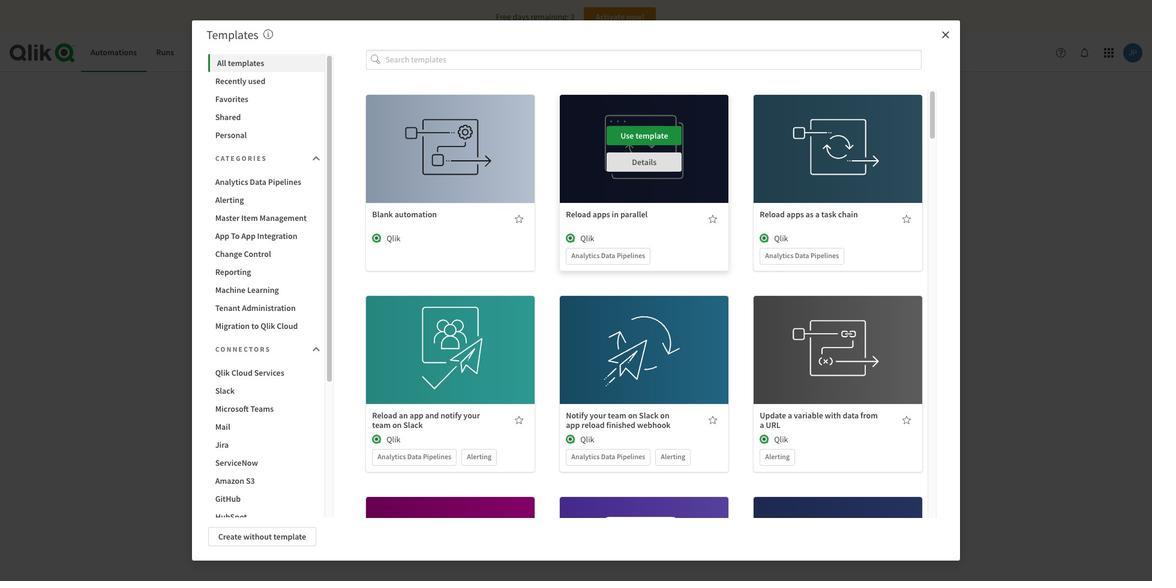 Task type: vqa. For each thing, say whether or not it's contained in the screenshot.
PROVIDER
no



Task type: locate. For each thing, give the bounding box(es) containing it.
slack left and
[[403, 419, 423, 430]]

connections button
[[229, 34, 294, 72]]

reload
[[582, 419, 605, 430]]

qlik down an
[[387, 434, 401, 445]]

add to favorites image for notify your team on slack on app reload finished webhook
[[708, 415, 718, 425]]

slack up microsoft
[[215, 385, 235, 396]]

qlik image
[[566, 233, 576, 243], [372, 434, 382, 444]]

2 apps from the left
[[787, 209, 804, 219]]

use template button
[[607, 126, 682, 145], [801, 126, 876, 145], [413, 139, 488, 158], [413, 327, 488, 346], [607, 327, 682, 346], [801, 327, 876, 346]]

1 vertical spatial cloud
[[231, 367, 253, 378]]

teams
[[251, 403, 274, 414]]

template inside button
[[274, 531, 306, 542]]

1 your from the left
[[464, 410, 480, 421]]

activate
[[596, 11, 625, 22]]

1 horizontal spatial app
[[566, 419, 580, 430]]

your right the notify at the bottom left of page
[[464, 410, 480, 421]]

0 horizontal spatial slack
[[215, 385, 235, 396]]

details
[[632, 156, 657, 167], [826, 156, 851, 167], [438, 358, 463, 368], [632, 358, 657, 368], [826, 358, 851, 368]]

automation right blank
[[395, 209, 437, 219]]

qlik image down the url
[[760, 434, 770, 444]]

1 app from the left
[[215, 230, 229, 241]]

0 horizontal spatial apps
[[593, 209, 610, 219]]

s3
[[246, 475, 255, 486]]

use template button for blank automation
[[413, 139, 488, 158]]

a right as
[[815, 209, 820, 219]]

machine
[[215, 285, 246, 295]]

use template for reload apps as a task chain
[[815, 130, 862, 141]]

analytics inside button
[[215, 176, 248, 187]]

app right an
[[410, 410, 424, 421]]

app to app integration
[[215, 230, 297, 241]]

slack button
[[208, 382, 325, 400]]

an
[[399, 410, 408, 421]]

to
[[251, 321, 259, 331]]

use template button for update a variable with data from a url
[[801, 327, 876, 346]]

app left reload
[[566, 419, 580, 430]]

shared
[[215, 112, 241, 122]]

on inside reload an app and notify your team on slack
[[392, 419, 402, 430]]

qlik image down reload apps as a task chain
[[760, 233, 770, 243]]

item
[[241, 212, 258, 223]]

a
[[815, 209, 820, 219], [788, 410, 792, 421], [760, 419, 764, 430]]

details up the notify at the bottom left of page
[[438, 358, 463, 368]]

reload left as
[[760, 209, 785, 219]]

create down have
[[548, 366, 572, 377]]

0 horizontal spatial create
[[218, 531, 242, 542]]

use template for reload apps in parallel
[[621, 130, 668, 141]]

qlik image down notify
[[566, 434, 576, 444]]

2 horizontal spatial reload
[[760, 209, 785, 219]]

2 your from the left
[[590, 410, 606, 421]]

qlik image for reload an app and notify your team on slack
[[372, 434, 382, 444]]

automation down automations
[[574, 366, 616, 377]]

use template
[[621, 130, 668, 141], [815, 130, 862, 141], [427, 143, 474, 154], [427, 331, 474, 342], [621, 331, 668, 342], [815, 331, 862, 342]]

free days remaining: 3
[[496, 11, 575, 22]]

0 vertical spatial cloud
[[277, 321, 298, 331]]

qlik down the reload apps in parallel
[[581, 233, 595, 243]]

0 vertical spatial automation
[[395, 209, 437, 219]]

alerting inside alerting button
[[215, 194, 244, 205]]

all templates button
[[208, 54, 325, 72]]

create
[[548, 366, 572, 377], [218, 531, 242, 542]]

qlik image for blank automation
[[372, 233, 382, 243]]

qlik image for update a variable with data from a url
[[760, 434, 770, 444]]

team right reload
[[608, 410, 627, 421]]

migration to qlik cloud
[[215, 321, 298, 331]]

qlik down reload apps as a task chain
[[774, 233, 788, 243]]

add to favorites image for reload apps as a task chain
[[902, 214, 912, 224]]

reload left in
[[566, 209, 591, 219]]

0 horizontal spatial app
[[215, 230, 229, 241]]

automation for create automation
[[574, 366, 616, 377]]

tab list containing automations
[[81, 34, 294, 72]]

with
[[825, 410, 841, 421]]

1 horizontal spatial qlik image
[[566, 233, 576, 243]]

do
[[517, 340, 528, 352]]

1 horizontal spatial app
[[241, 230, 256, 241]]

services
[[254, 367, 284, 378]]

on right finished
[[660, 410, 670, 421]]

0 vertical spatial create
[[548, 366, 572, 377]]

0 horizontal spatial reload
[[372, 410, 397, 421]]

use template for update a variable with data from a url
[[815, 331, 862, 342]]

yet
[[639, 340, 652, 352]]

microsoft teams
[[215, 403, 274, 414]]

1 horizontal spatial create
[[548, 366, 572, 377]]

analytics data pipelines inside analytics data pipelines button
[[215, 176, 301, 187]]

a left the url
[[760, 419, 764, 430]]

slack inside notify your team on slack on app reload finished webhook
[[639, 410, 659, 421]]

use template button for reload an app and notify your team on slack
[[413, 327, 488, 346]]

use
[[621, 130, 634, 141], [815, 130, 828, 141], [427, 143, 440, 154], [427, 331, 440, 342], [621, 331, 634, 342], [815, 331, 828, 342]]

cloud
[[277, 321, 298, 331], [231, 367, 253, 378]]

0 horizontal spatial on
[[392, 419, 402, 430]]

2 horizontal spatial on
[[660, 410, 670, 421]]

0 horizontal spatial qlik image
[[372, 434, 382, 444]]

create without template
[[218, 531, 306, 542]]

analytics down the reload apps in parallel
[[572, 251, 600, 260]]

personal button
[[208, 126, 325, 144]]

reload apps in parallel
[[566, 209, 648, 219]]

0 vertical spatial qlik image
[[566, 233, 576, 243]]

servicenow button
[[208, 454, 325, 472]]

days
[[513, 11, 529, 22]]

all
[[217, 58, 226, 68]]

add to favorites image
[[708, 214, 718, 224], [902, 214, 912, 224], [515, 415, 524, 425], [708, 415, 718, 425], [902, 415, 912, 425]]

add to favorites image for reload apps in parallel
[[708, 214, 718, 224]]

use template for notify your team on slack on app reload finished webhook
[[621, 331, 668, 342]]

details down 'yet'
[[632, 358, 657, 368]]

qlik image down reload an app and notify your team on slack
[[372, 434, 382, 444]]

0 horizontal spatial automation
[[395, 209, 437, 219]]

use for notify your team on slack on app reload finished webhook
[[621, 331, 634, 342]]

reload
[[566, 209, 591, 219], [760, 209, 785, 219], [372, 410, 397, 421]]

details button for with
[[801, 353, 876, 373]]

template for reload an app and notify your team on slack
[[442, 331, 474, 342]]

details button up the notify at the bottom left of page
[[413, 353, 488, 373]]

chain
[[838, 209, 858, 219]]

master
[[215, 212, 240, 223]]

qlik image for notify your team on slack on app reload finished webhook
[[566, 434, 576, 444]]

analytics data pipelines up alerting button
[[215, 176, 301, 187]]

0 horizontal spatial cloud
[[231, 367, 253, 378]]

1 vertical spatial automation
[[574, 366, 616, 377]]

qlik down 'blank automation'
[[387, 233, 401, 243]]

1 horizontal spatial a
[[788, 410, 792, 421]]

app right to at top left
[[241, 230, 256, 241]]

analytics data pipelines button
[[208, 173, 325, 191]]

data up alerting button
[[250, 176, 267, 187]]

slack inside reload an app and notify your team on slack
[[403, 419, 423, 430]]

learning
[[247, 285, 279, 295]]

automation
[[395, 209, 437, 219], [574, 366, 616, 377]]

create automation button
[[527, 362, 626, 381]]

microsoft
[[215, 403, 249, 414]]

slack right finished
[[639, 410, 659, 421]]

qlik for reload apps as a task chain
[[774, 233, 788, 243]]

app left to at top left
[[215, 230, 229, 241]]

1 horizontal spatial team
[[608, 410, 627, 421]]

hubspot
[[215, 511, 247, 522]]

qlik down reload
[[581, 434, 595, 445]]

qlik for update a variable with data from a url
[[774, 434, 788, 445]]

2 horizontal spatial a
[[815, 209, 820, 219]]

details up task
[[826, 156, 851, 167]]

create down the 'hubspot'
[[218, 531, 242, 542]]

details up with at bottom
[[826, 358, 851, 368]]

your right notify
[[590, 410, 606, 421]]

template for update a variable with data from a url
[[830, 331, 862, 342]]

use for update a variable with data from a url
[[815, 331, 828, 342]]

add to favorites image
[[515, 214, 524, 224]]

details button
[[607, 152, 682, 171], [801, 152, 876, 171], [413, 353, 488, 373], [607, 353, 682, 373], [801, 353, 876, 373]]

analytics down categories
[[215, 176, 248, 187]]

automation inside create automation button
[[574, 366, 616, 377]]

automations button
[[81, 34, 147, 72]]

0 horizontal spatial your
[[464, 410, 480, 421]]

qlik image down the reload apps in parallel
[[566, 233, 576, 243]]

details for a
[[826, 156, 851, 167]]

1 vertical spatial create
[[218, 531, 242, 542]]

hubspot button
[[208, 508, 325, 526]]

cloud down administration
[[277, 321, 298, 331]]

1 vertical spatial qlik image
[[372, 434, 382, 444]]

change control button
[[208, 245, 325, 263]]

on left and
[[392, 419, 402, 430]]

details button up with at bottom
[[801, 353, 876, 373]]

amazon
[[215, 475, 244, 486]]

app
[[410, 410, 424, 421], [566, 419, 580, 430]]

1 horizontal spatial cloud
[[277, 321, 298, 331]]

pipelines down task
[[811, 251, 839, 260]]

0 horizontal spatial team
[[372, 419, 391, 430]]

tab list
[[81, 34, 294, 72]]

1 horizontal spatial automation
[[574, 366, 616, 377]]

analytics
[[215, 176, 248, 187], [572, 251, 600, 260], [765, 251, 794, 260], [378, 452, 406, 461], [572, 452, 600, 461]]

app inside reload an app and notify your team on slack
[[410, 410, 424, 421]]

1 horizontal spatial apps
[[787, 209, 804, 219]]

update a variable with data from a url
[[760, 410, 878, 430]]

pipelines down reload an app and notify your team on slack
[[423, 452, 452, 461]]

team left an
[[372, 419, 391, 430]]

add to favorites image for reload an app and notify your team on slack
[[515, 415, 524, 425]]

personal
[[215, 130, 247, 140]]

activate now!
[[596, 11, 645, 22]]

template for blank automation
[[442, 143, 474, 154]]

as
[[806, 209, 814, 219]]

data down reload an app and notify your team on slack
[[407, 452, 422, 461]]

automations
[[91, 47, 137, 58]]

categories button
[[208, 146, 325, 170]]

reload left an
[[372, 410, 397, 421]]

2 horizontal spatial slack
[[639, 410, 659, 421]]

on right reload
[[628, 410, 638, 421]]

data inside button
[[250, 176, 267, 187]]

details button down 'yet'
[[607, 353, 682, 373]]

amazon s3
[[215, 475, 255, 486]]

qlik cloud services button
[[208, 364, 325, 382]]

qlik image down blank
[[372, 233, 382, 243]]

reload an app and notify your team on slack
[[372, 410, 480, 430]]

0 horizontal spatial app
[[410, 410, 424, 421]]

qlik image
[[372, 233, 382, 243], [760, 233, 770, 243], [566, 434, 576, 444], [760, 434, 770, 444]]

data
[[250, 176, 267, 187], [601, 251, 616, 260], [795, 251, 809, 260], [407, 452, 422, 461], [601, 452, 616, 461]]

details button for on
[[607, 353, 682, 373]]

analytics data pipelines down reload an app and notify your team on slack
[[378, 452, 452, 461]]

create for create automation
[[548, 366, 572, 377]]

templates are pre-built automations that help you automate common business workflows. get started by selecting one of the pre-built templates or choose the blank canvas to build an automation from scratch. tooltip
[[263, 27, 273, 42]]

template
[[636, 130, 668, 141], [830, 130, 862, 141], [442, 143, 474, 154], [442, 331, 474, 342], [636, 331, 668, 342], [830, 331, 862, 342], [274, 531, 306, 542]]

1 horizontal spatial slack
[[403, 419, 423, 430]]

use template button for reload apps in parallel
[[607, 126, 682, 145]]

create inside button
[[548, 366, 572, 377]]

jira button
[[208, 436, 325, 454]]

cloud down the "connectors"
[[231, 367, 253, 378]]

qlik image for reload apps in parallel
[[566, 233, 576, 243]]

template for notify your team on slack on app reload finished webhook
[[636, 331, 668, 342]]

in
[[612, 209, 619, 219]]

reload inside reload an app and notify your team on slack
[[372, 410, 397, 421]]

qlik down the url
[[774, 434, 788, 445]]

1 horizontal spatial your
[[590, 410, 606, 421]]

1 apps from the left
[[593, 209, 610, 219]]

details button up task
[[801, 152, 876, 171]]

details for and
[[438, 358, 463, 368]]

close image
[[941, 30, 951, 40]]

apps left in
[[593, 209, 610, 219]]

details for parallel
[[632, 156, 657, 167]]

pipelines up alerting button
[[268, 176, 301, 187]]

add to favorites image for update a variable with data from a url
[[902, 415, 912, 425]]

create inside button
[[218, 531, 242, 542]]

apps left as
[[787, 209, 804, 219]]

microsoft teams button
[[208, 400, 325, 418]]

0 horizontal spatial a
[[760, 419, 764, 430]]

on
[[628, 410, 638, 421], [660, 410, 670, 421], [392, 419, 402, 430]]

details up the parallel
[[632, 156, 657, 167]]

details button up the parallel
[[607, 152, 682, 171]]

data down finished
[[601, 452, 616, 461]]

mail button
[[208, 418, 325, 436]]

recently used
[[215, 76, 266, 86]]

1 horizontal spatial reload
[[566, 209, 591, 219]]

a right update in the right of the page
[[788, 410, 792, 421]]



Task type: describe. For each thing, give the bounding box(es) containing it.
task
[[821, 209, 837, 219]]

automation for blank automation
[[395, 209, 437, 219]]

app to app integration button
[[208, 227, 325, 245]]

servicenow
[[215, 457, 258, 468]]

integration
[[257, 230, 297, 241]]

tenant administration
[[215, 303, 296, 313]]

migration to qlik cloud button
[[208, 317, 325, 335]]

qlik for reload an app and notify your team on slack
[[387, 434, 401, 445]]

change control
[[215, 248, 271, 259]]

template for reload apps as a task chain
[[830, 130, 862, 141]]

use for blank automation
[[427, 143, 440, 154]]

free
[[496, 11, 511, 22]]

notify
[[566, 410, 588, 421]]

variable
[[794, 410, 823, 421]]

you do not have any automations yet
[[500, 340, 652, 352]]

master item management button
[[208, 209, 325, 227]]

control
[[244, 248, 271, 259]]

now!
[[627, 11, 645, 22]]

you
[[500, 340, 515, 352]]

shared button
[[208, 108, 325, 126]]

connections
[[239, 47, 284, 58]]

recently
[[215, 76, 247, 86]]

analytics data pipelines down the reload apps in parallel
[[572, 251, 645, 260]]

1 horizontal spatial on
[[628, 410, 638, 421]]

apps for as
[[787, 209, 804, 219]]

reporting button
[[208, 263, 325, 281]]

data down reload apps as a task chain
[[795, 251, 809, 260]]

template for reload apps in parallel
[[636, 130, 668, 141]]

connectors
[[215, 345, 271, 354]]

machine learning button
[[208, 281, 325, 299]]

blank
[[372, 209, 393, 219]]

qlik right the to
[[261, 321, 275, 331]]

parallel
[[621, 209, 648, 219]]

amazon s3 button
[[208, 472, 325, 490]]

analytics down reload
[[572, 452, 600, 461]]

use template for blank automation
[[427, 143, 474, 154]]

to
[[231, 230, 240, 241]]

qlik image for reload apps as a task chain
[[760, 233, 770, 243]]

templates
[[206, 27, 259, 42]]

mail
[[215, 421, 230, 432]]

github
[[215, 493, 241, 504]]

use template button for notify your team on slack on app reload finished webhook
[[607, 327, 682, 346]]

apps for in
[[593, 209, 610, 219]]

app inside notify your team on slack on app reload finished webhook
[[566, 419, 580, 430]]

analytics down an
[[378, 452, 406, 461]]

management
[[260, 212, 307, 223]]

use for reload apps in parallel
[[621, 130, 634, 141]]

templates
[[228, 58, 264, 68]]

webhook
[[637, 419, 671, 430]]

Search templates text field
[[386, 50, 922, 69]]

tenant administration button
[[208, 299, 325, 317]]

migration
[[215, 321, 250, 331]]

reload for reload apps as a task chain
[[760, 209, 785, 219]]

automations
[[585, 340, 637, 352]]

details button for parallel
[[607, 152, 682, 171]]

finished
[[607, 419, 636, 430]]

3
[[571, 11, 575, 22]]

tenant
[[215, 303, 240, 313]]

url
[[766, 419, 781, 430]]

qlik for reload apps in parallel
[[581, 233, 595, 243]]

categories
[[215, 154, 267, 163]]

analytics data pipelines down finished
[[572, 452, 645, 461]]

qlik down the "connectors"
[[215, 367, 230, 378]]

qlik for blank automation
[[387, 233, 401, 243]]

reload apps as a task chain
[[760, 209, 858, 219]]

connectors button
[[208, 337, 325, 361]]

create for create without template
[[218, 531, 242, 542]]

activate now! link
[[584, 7, 656, 26]]

from
[[861, 410, 878, 421]]

reporting
[[215, 266, 251, 277]]

templates are pre-built automations that help you automate common business workflows. get started by selecting one of the pre-built templates or choose the blank canvas to build an automation from scratch. image
[[263, 29, 273, 39]]

update
[[760, 410, 786, 421]]

and
[[425, 410, 439, 421]]

used
[[248, 76, 266, 86]]

team inside reload an app and notify your team on slack
[[372, 419, 391, 430]]

data
[[843, 410, 859, 421]]

remaining:
[[531, 11, 569, 22]]

have
[[546, 340, 566, 352]]

use template for reload an app and notify your team on slack
[[427, 331, 474, 342]]

favorites
[[215, 94, 248, 104]]

github button
[[208, 490, 325, 508]]

machine learning
[[215, 285, 279, 295]]

qlik cloud services
[[215, 367, 284, 378]]

2 app from the left
[[241, 230, 256, 241]]

analytics down reload apps as a task chain
[[765, 251, 794, 260]]

use template button for reload apps as a task chain
[[801, 126, 876, 145]]

qlik for notify your team on slack on app reload finished webhook
[[581, 434, 595, 445]]

alerting button
[[208, 191, 325, 209]]

team inside notify your team on slack on app reload finished webhook
[[608, 410, 627, 421]]

details for on
[[632, 358, 657, 368]]

details button for and
[[413, 353, 488, 373]]

administration
[[242, 303, 296, 313]]

metrics
[[193, 47, 220, 58]]

use for reload apps as a task chain
[[815, 130, 828, 141]]

notify
[[441, 410, 462, 421]]

reload for reload apps in parallel
[[566, 209, 591, 219]]

blank automation
[[372, 209, 437, 219]]

slack inside button
[[215, 385, 235, 396]]

jira
[[215, 439, 229, 450]]

use for reload an app and notify your team on slack
[[427, 331, 440, 342]]

analytics data pipelines down reload apps as a task chain
[[765, 251, 839, 260]]

your inside reload an app and notify your team on slack
[[464, 410, 480, 421]]

create automation
[[548, 366, 616, 377]]

details button for a
[[801, 152, 876, 171]]

details for with
[[826, 358, 851, 368]]

not
[[530, 340, 544, 352]]

notify your team on slack on app reload finished webhook
[[566, 410, 671, 430]]

pipelines inside button
[[268, 176, 301, 187]]

reload for reload an app and notify your team on slack
[[372, 410, 397, 421]]

any
[[568, 340, 583, 352]]

data down the reload apps in parallel
[[601, 251, 616, 260]]

runs
[[156, 47, 174, 58]]

without
[[243, 531, 272, 542]]

pipelines down finished
[[617, 452, 645, 461]]

your inside notify your team on slack on app reload finished webhook
[[590, 410, 606, 421]]

pipelines down the parallel
[[617, 251, 645, 260]]



